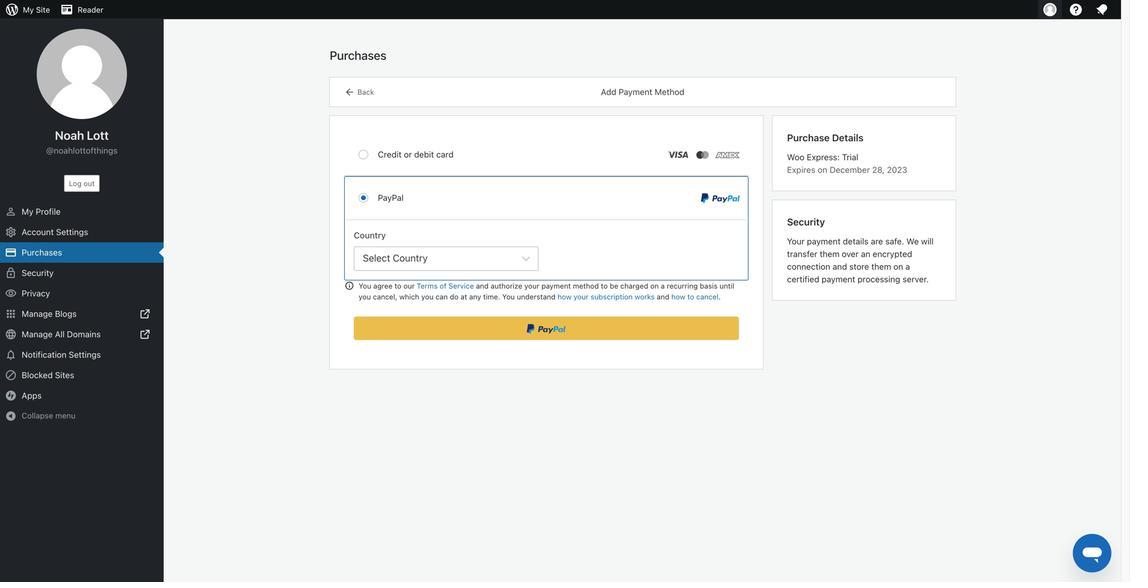 Task type: locate. For each thing, give the bounding box(es) containing it.
a up server.
[[906, 262, 910, 272]]

you inside and authorize your payment method to be charged on a recurring basis until you cancel, which you can do at any time. you understand
[[502, 293, 515, 301]]

to left be at right
[[601, 282, 608, 290]]

payment
[[807, 237, 841, 246], [822, 274, 855, 284], [542, 282, 571, 290]]

log
[[69, 179, 82, 188]]

agree
[[373, 282, 393, 290]]

account settings
[[22, 227, 88, 237]]

my left site
[[23, 5, 34, 14]]

1 horizontal spatial a
[[906, 262, 910, 272]]

december
[[830, 165, 870, 175]]

at
[[461, 293, 467, 301]]

purchases
[[330, 48, 387, 62], [22, 248, 62, 258]]

to left our
[[395, 282, 401, 290]]

help image
[[1069, 2, 1083, 17]]

connection
[[787, 262, 830, 272]]

you left cancel,
[[359, 293, 371, 301]]

manage up notification
[[22, 330, 53, 339]]

out
[[84, 179, 95, 188]]

manage all domains link
[[0, 324, 164, 345]]

1 horizontal spatial to
[[601, 282, 608, 290]]

0 vertical spatial manage
[[22, 309, 53, 319]]

1 vertical spatial your
[[574, 293, 589, 301]]

0 vertical spatial on
[[818, 165, 828, 175]]

paypal
[[378, 193, 404, 203]]

1 vertical spatial purchases
[[22, 248, 62, 258]]

and down over
[[833, 262, 847, 272]]

0 horizontal spatial you
[[359, 282, 371, 290]]

noah
[[55, 128, 84, 142]]

manage down privacy
[[22, 309, 53, 319]]

1 vertical spatial my
[[22, 207, 33, 217]]

how right understand
[[558, 293, 572, 301]]

visibility image
[[5, 288, 17, 300]]

collapse
[[22, 411, 53, 420]]

settings
[[56, 227, 88, 237], [69, 350, 101, 360]]

my right person image
[[22, 207, 33, 217]]

1 how from the left
[[558, 293, 572, 301]]

2 vertical spatial on
[[650, 282, 659, 290]]

1 vertical spatial on
[[894, 262, 903, 272]]

on down encrypted
[[894, 262, 903, 272]]

any
[[469, 293, 481, 301]]

my
[[23, 5, 34, 14], [22, 207, 33, 217]]

1 vertical spatial and
[[476, 282, 489, 290]]

manage for manage all domains
[[22, 330, 53, 339]]

my inside 'link'
[[22, 207, 33, 217]]

manage
[[22, 309, 53, 319], [22, 330, 53, 339]]

blocked sites link
[[0, 365, 164, 386]]

a
[[906, 262, 910, 272], [661, 282, 665, 290]]

security up your
[[787, 216, 825, 228]]

manage all domains
[[22, 330, 101, 339]]

blocked sites
[[22, 370, 74, 380]]

sites
[[55, 370, 74, 380]]

a left recurring on the top of the page
[[661, 282, 665, 290]]

a inside your payment details are safe. we will transfer them over an encrypted connection and store them on a certified payment processing server.
[[906, 262, 910, 272]]

person image
[[5, 206, 17, 218]]

to down recurring on the top of the page
[[688, 293, 694, 301]]

2 horizontal spatial and
[[833, 262, 847, 272]]

your
[[787, 237, 805, 246]]

2 vertical spatial and
[[657, 293, 670, 301]]

settings down my profile 'link'
[[56, 227, 88, 237]]

back
[[357, 88, 374, 96]]

apps
[[22, 391, 42, 401]]

blogs
[[55, 309, 77, 319]]

purchases down the account
[[22, 248, 62, 258]]

0 horizontal spatial your
[[525, 282, 540, 290]]

country
[[354, 231, 386, 240]]

privacy link
[[0, 283, 164, 304]]

my profile link
[[0, 202, 164, 222]]

your down 'method'
[[574, 293, 589, 301]]

0 vertical spatial them
[[820, 249, 840, 259]]

purchases up back link
[[330, 48, 387, 62]]

settings down the domains
[[69, 350, 101, 360]]

0 vertical spatial my
[[23, 5, 34, 14]]

0 vertical spatial a
[[906, 262, 910, 272]]

0 horizontal spatial how
[[558, 293, 572, 301]]

security up privacy
[[22, 268, 54, 278]]

menu
[[55, 411, 76, 420]]

terms of service link
[[417, 282, 474, 290]]

method
[[655, 87, 685, 97]]

1 manage from the top
[[22, 309, 53, 319]]

them up the processing
[[872, 262, 891, 272]]

on down express:
[[818, 165, 828, 175]]

0 horizontal spatial and
[[476, 282, 489, 290]]

blocked
[[22, 370, 53, 380]]

1 vertical spatial manage
[[22, 330, 53, 339]]

payment up understand
[[542, 282, 571, 290]]

and right works
[[657, 293, 670, 301]]

you down the 'terms' at the left
[[421, 293, 434, 301]]

0 horizontal spatial them
[[820, 249, 840, 259]]

you
[[359, 282, 371, 290], [502, 293, 515, 301]]

0 vertical spatial your
[[525, 282, 540, 290]]

0 horizontal spatial on
[[650, 282, 659, 290]]

1 horizontal spatial on
[[818, 165, 828, 175]]

my profile
[[22, 207, 61, 217]]

@
[[46, 146, 54, 156]]

over
[[842, 249, 859, 259]]

language image
[[5, 329, 17, 341]]

to
[[395, 282, 401, 290], [601, 282, 608, 290], [688, 293, 694, 301]]

1 vertical spatial settings
[[69, 350, 101, 360]]

add
[[601, 87, 616, 97]]

how down recurring on the top of the page
[[672, 293, 686, 301]]

server.
[[903, 274, 929, 284]]

charged
[[620, 282, 648, 290]]

until
[[720, 282, 734, 290]]

0 horizontal spatial purchases
[[22, 248, 62, 258]]

you down 'authorize'
[[502, 293, 515, 301]]

0 horizontal spatial you
[[359, 293, 371, 301]]

1 vertical spatial a
[[661, 282, 665, 290]]

1 horizontal spatial you
[[502, 293, 515, 301]]

settings image
[[5, 226, 17, 238]]

purchases inside main content
[[330, 48, 387, 62]]

processing
[[858, 274, 900, 284]]

0 vertical spatial settings
[[56, 227, 88, 237]]

1 vertical spatial you
[[502, 293, 515, 301]]

security inside the purchases main content
[[787, 216, 825, 228]]

1 horizontal spatial them
[[872, 262, 891, 272]]

woo express: trial expires on december 28, 2023
[[787, 152, 907, 175]]

details
[[843, 237, 869, 246]]

your up understand
[[525, 282, 540, 290]]

0 horizontal spatial to
[[395, 282, 401, 290]]

0 vertical spatial security
[[787, 216, 825, 228]]

we
[[907, 237, 919, 246]]

0 horizontal spatial a
[[661, 282, 665, 290]]

manage for manage blogs
[[22, 309, 53, 319]]

all
[[55, 330, 65, 339]]

and authorize your payment method to be charged on a recurring basis until you cancel, which you can do at any time. you understand
[[359, 282, 734, 301]]

1 horizontal spatial purchases
[[330, 48, 387, 62]]

notification settings link
[[0, 345, 164, 365]]

and
[[833, 262, 847, 272], [476, 282, 489, 290], [657, 293, 670, 301]]

0 vertical spatial purchases
[[330, 48, 387, 62]]

1 vertical spatial security
[[22, 268, 54, 278]]

2 manage from the top
[[22, 330, 53, 339]]

on
[[818, 165, 828, 175], [894, 262, 903, 272], [650, 282, 659, 290]]

apps image
[[5, 308, 17, 320]]

how to cancel link
[[672, 293, 719, 301]]

1 horizontal spatial how
[[672, 293, 686, 301]]

on up works
[[650, 282, 659, 290]]

and up any
[[476, 282, 489, 290]]

0 vertical spatial and
[[833, 262, 847, 272]]

1 horizontal spatial security
[[787, 216, 825, 228]]

them left over
[[820, 249, 840, 259]]

2 horizontal spatial on
[[894, 262, 903, 272]]

collapse menu
[[22, 411, 76, 420]]

1 horizontal spatial you
[[421, 293, 434, 301]]

trial
[[842, 152, 859, 162]]

how your subscription works and how to cancel .
[[558, 293, 721, 301]]

manage blogs
[[22, 309, 77, 319]]

on inside your payment details are safe. we will transfer them over an encrypted connection and store them on a certified payment processing server.
[[894, 262, 903, 272]]

your inside and authorize your payment method to be charged on a recurring basis until you cancel, which you can do at any time. you understand
[[525, 282, 540, 290]]

you left agree
[[359, 282, 371, 290]]

collapse menu link
[[0, 406, 164, 426]]

transfer
[[787, 249, 818, 259]]

0 horizontal spatial security
[[22, 268, 54, 278]]

recurring
[[667, 282, 698, 290]]

woo
[[787, 152, 805, 162]]

apps link
[[0, 386, 164, 406]]



Task type: vqa. For each thing, say whether or not it's contained in the screenshot.
ACTIVE
no



Task type: describe. For each thing, give the bounding box(es) containing it.
be
[[610, 282, 618, 290]]

my site link
[[0, 0, 55, 19]]

method
[[573, 282, 599, 290]]

settings for notification settings
[[69, 350, 101, 360]]

noah lott image
[[37, 29, 127, 119]]

1 horizontal spatial and
[[657, 293, 670, 301]]

safe.
[[886, 237, 904, 246]]

manage your notifications image
[[1095, 2, 1109, 17]]

2 how from the left
[[672, 293, 686, 301]]

purchases link
[[0, 243, 164, 263]]

will
[[921, 237, 934, 246]]

lott
[[87, 128, 109, 142]]

credit_card image
[[5, 247, 17, 259]]

or
[[404, 150, 412, 159]]

my for my site
[[23, 5, 34, 14]]

cancel
[[696, 293, 719, 301]]

my profile image
[[1044, 3, 1057, 16]]

settings for account settings
[[56, 227, 88, 237]]

manage blogs link
[[0, 304, 164, 324]]

on inside woo express: trial expires on december 28, 2023
[[818, 165, 828, 175]]

an
[[861, 249, 871, 259]]

purchases main content
[[330, 48, 956, 379]]

my for my profile
[[22, 207, 33, 217]]

1 vertical spatial them
[[872, 262, 891, 272]]

expires
[[787, 165, 816, 175]]

payment up transfer
[[807, 237, 841, 246]]

and inside your payment details are safe. we will transfer them over an encrypted connection and store them on a certified payment processing server.
[[833, 262, 847, 272]]

domains
[[67, 330, 101, 339]]

to inside and authorize your payment method to be charged on a recurring basis until you cancel, which you can do at any time. you understand
[[601, 282, 608, 290]]

notification settings
[[22, 350, 101, 360]]

payment down store
[[822, 274, 855, 284]]

0 vertical spatial you
[[359, 282, 371, 290]]

store
[[850, 262, 869, 272]]

card
[[436, 150, 454, 159]]

subscription
[[591, 293, 633, 301]]

understand
[[517, 293, 556, 301]]

pay with paypal image
[[527, 324, 566, 334]]

2 horizontal spatial to
[[688, 293, 694, 301]]

certified
[[787, 274, 819, 284]]

add payment method
[[601, 87, 685, 97]]

credit
[[378, 150, 402, 159]]

express:
[[807, 152, 840, 162]]

credit or debit card
[[378, 150, 454, 159]]

your payment details are safe. we will transfer them over an encrypted connection and store them on a certified payment processing server.
[[787, 237, 934, 284]]

can
[[436, 293, 448, 301]]

block image
[[5, 370, 17, 382]]

terms
[[417, 282, 438, 290]]

our
[[404, 282, 415, 290]]

service
[[449, 282, 474, 290]]

2 you from the left
[[421, 293, 434, 301]]

basis
[[700, 282, 718, 290]]

2023
[[887, 165, 907, 175]]

works
[[635, 293, 655, 301]]

reader link
[[55, 0, 108, 19]]

on inside and authorize your payment method to be charged on a recurring basis until you cancel, which you can do at any time. you understand
[[650, 282, 659, 290]]

payment inside and authorize your payment method to be charged on a recurring basis until you cancel, which you can do at any time. you understand
[[542, 282, 571, 290]]

noahlottofthings
[[54, 146, 118, 156]]

1 you from the left
[[359, 293, 371, 301]]

a inside and authorize your payment method to be charged on a recurring basis until you cancel, which you can do at any time. you understand
[[661, 282, 665, 290]]

how your subscription works link
[[558, 293, 655, 301]]

28,
[[872, 165, 885, 175]]

notifications image
[[5, 349, 17, 361]]

you agree to our terms of service
[[359, 282, 474, 290]]

and inside and authorize your payment method to be charged on a recurring basis until you cancel, which you can do at any time. you understand
[[476, 282, 489, 290]]

cancel,
[[373, 293, 397, 301]]

site
[[36, 5, 50, 14]]

account settings link
[[0, 222, 164, 243]]

are
[[871, 237, 883, 246]]

.
[[719, 293, 721, 301]]

debit
[[414, 150, 434, 159]]

privacy
[[22, 289, 50, 299]]

encrypted
[[873, 249, 912, 259]]

profile
[[36, 207, 61, 217]]

lock image
[[5, 267, 17, 279]]

log out button
[[64, 175, 100, 192]]

purchase details
[[787, 132, 864, 144]]

payment
[[619, 87, 652, 97]]

authorize
[[491, 282, 522, 290]]

account
[[22, 227, 54, 237]]

do
[[450, 293, 459, 301]]

of
[[440, 282, 447, 290]]

which
[[399, 293, 419, 301]]

log out
[[69, 179, 95, 188]]

time.
[[483, 293, 500, 301]]

1 horizontal spatial your
[[574, 293, 589, 301]]

reader
[[78, 5, 103, 14]]

back link
[[344, 84, 374, 100]]

security link
[[0, 263, 164, 283]]

my site
[[23, 5, 50, 14]]



